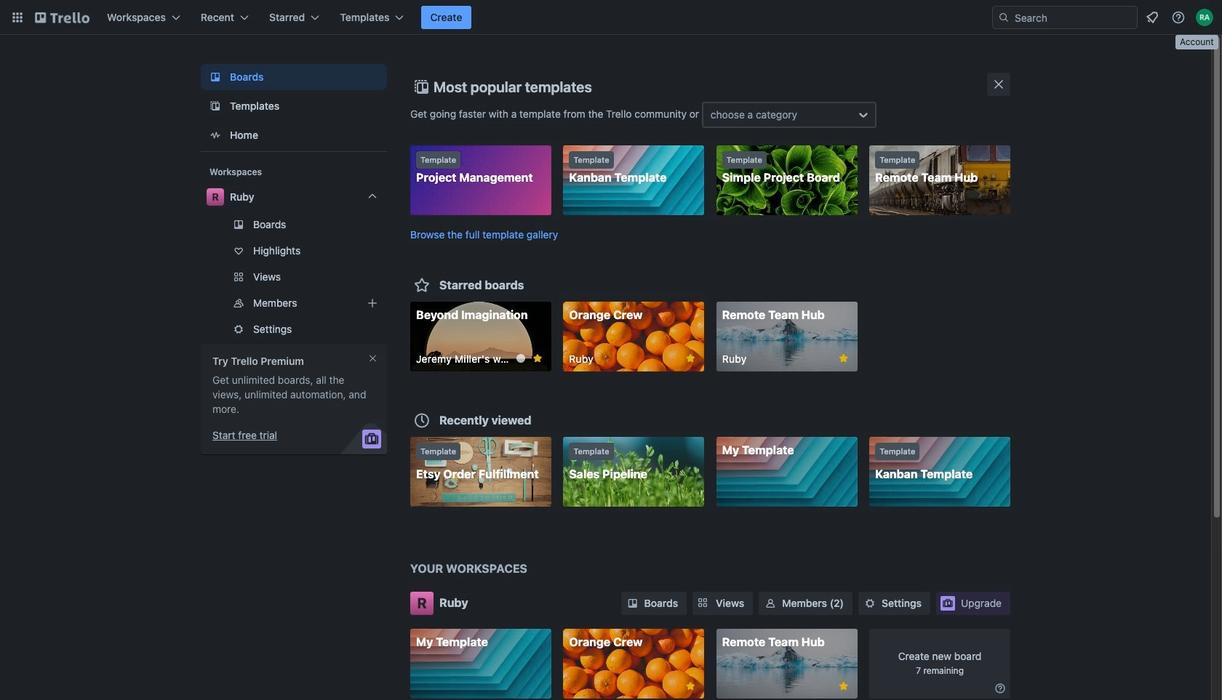 Task type: describe. For each thing, give the bounding box(es) containing it.
open information menu image
[[1171, 10, 1186, 25]]

1 horizontal spatial click to unstar this board. it will be removed from your starred list. image
[[837, 352, 850, 365]]

primary element
[[0, 0, 1222, 35]]

back to home image
[[35, 6, 89, 29]]

board image
[[207, 68, 224, 86]]

search image
[[998, 12, 1010, 23]]

sm image
[[763, 596, 778, 611]]

0 horizontal spatial click to unstar this board. it will be removed from your starred list. image
[[684, 680, 697, 693]]



Task type: vqa. For each thing, say whether or not it's contained in the screenshot.
ruby anderson (rubyanderson7) icon to the bottom
no



Task type: locate. For each thing, give the bounding box(es) containing it.
add image
[[364, 295, 381, 312]]

0 horizontal spatial sm image
[[625, 596, 640, 611]]

0 notifications image
[[1144, 9, 1161, 26]]

Search field
[[1010, 7, 1137, 28]]

ruby anderson (rubyanderson7) image
[[1196, 9, 1213, 26]]

home image
[[207, 127, 224, 144]]

tooltip
[[1176, 35, 1218, 49]]

sm image
[[625, 596, 640, 611], [863, 596, 877, 611], [993, 681, 1007, 696]]

click to unstar this board. it will be removed from your starred list. image
[[837, 352, 850, 365], [684, 680, 697, 693]]

0 vertical spatial click to unstar this board. it will be removed from your starred list. image
[[837, 352, 850, 365]]

2 horizontal spatial sm image
[[993, 681, 1007, 696]]

1 vertical spatial click to unstar this board. it will be removed from your starred list. image
[[684, 680, 697, 693]]

1 horizontal spatial sm image
[[863, 596, 877, 611]]

template board image
[[207, 97, 224, 115]]

click to unstar this board. it will be removed from your starred list. image
[[837, 680, 850, 693]]



